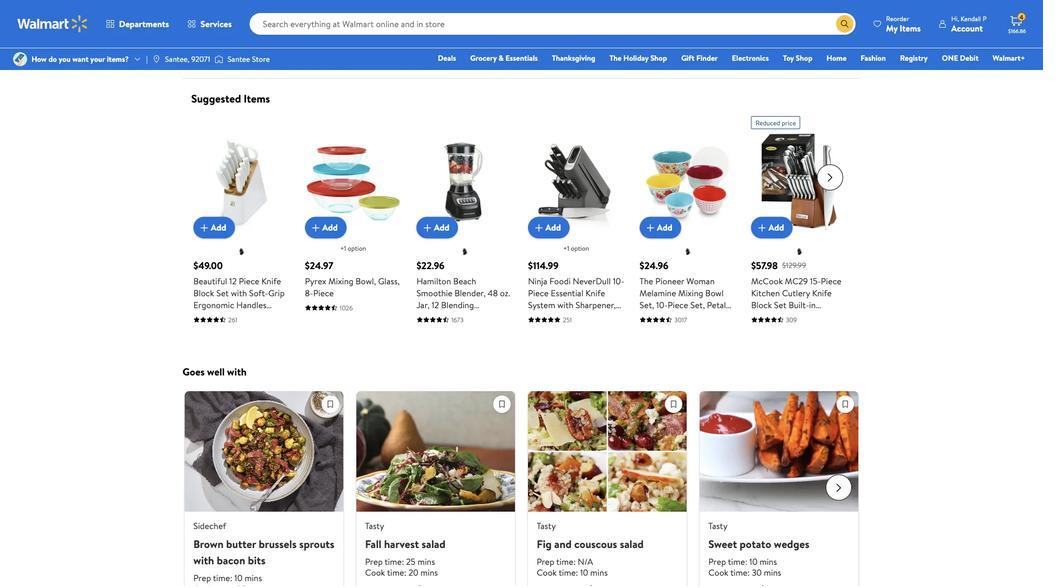 Task type: describe. For each thing, give the bounding box(es) containing it.
1 vertical spatial and
[[555, 537, 572, 552]]

my
[[886, 22, 898, 34]]

price
[[782, 118, 796, 127]]

309
[[786, 315, 797, 325]]

santee store
[[228, 54, 270, 64]]

15-
[[810, 275, 821, 287]]

6 add button from the left
[[751, 217, 793, 239]]

prep for fig
[[537, 556, 555, 568]]

thanksgiving link
[[547, 52, 601, 64]]

10- inside $114.99 ninja foodi neverdull 10- piece essential knife system with sharpener, stainless steel, k12010
[[613, 275, 625, 287]]

jar,
[[417, 299, 430, 311]]

2 salad from the left
[[620, 537, 644, 552]]

woman
[[687, 275, 715, 287]]

product group containing $22.96
[[417, 112, 513, 325]]

finder
[[697, 53, 718, 63]]

beautiful 12 piece knife block set with soft-grip ergonomic handles white and gold by drew barrymore image
[[193, 134, 290, 230]]

one
[[942, 53, 959, 63]]

gift
[[681, 53, 695, 63]]

$49.00
[[193, 259, 223, 272]]

with inside $49.00 beautiful 12 piece knife block set with soft-grip ergonomic handles white and gold by drew barrymore
[[231, 287, 247, 299]]

built-
[[789, 299, 809, 311]]

walmart image
[[17, 15, 88, 33]]

sharpener,
[[576, 299, 616, 311]]

walmart+
[[993, 53, 1026, 63]]

next slide of list image
[[826, 475, 852, 501]]

0 horizontal spatial items
[[244, 91, 270, 106]]

in
[[809, 299, 816, 311]]

reorder
[[886, 14, 910, 23]]

ninja foodi neverdull 10-piece essential knife system with sharpener, stainless steel, k12010 image
[[528, 134, 625, 230]]

add button for $49.00
[[193, 217, 235, 239]]

bacon
[[217, 553, 245, 568]]

services
[[201, 18, 232, 30]]

toy shop
[[783, 53, 813, 63]]

departments
[[119, 18, 169, 30]]

pyrex mixing bowl, glass, 8-piece image
[[305, 134, 401, 230]]

product group containing $49.00
[[193, 112, 290, 335]]

add for $114.99
[[546, 222, 561, 234]]

tasty for fig
[[537, 521, 556, 532]]

white
[[193, 311, 216, 323]]

product variant swatch image image for $24.96
[[684, 247, 692, 256]]

261
[[228, 315, 237, 325]]

saved image for brown butter brussels sprouts with bacon bits
[[322, 397, 339, 413]]

12 inside $22.96 hamilton beach smoothie blender, 48 oz. jar, 12 blending functions, black, 50180f
[[432, 299, 439, 311]]

prep for sweet
[[709, 556, 726, 568]]

essential
[[551, 287, 584, 299]]

oz.
[[500, 287, 510, 299]]

+1 for $24.97
[[340, 244, 346, 253]]

product group containing $114.99
[[528, 112, 625, 325]]

fall harvest salad
[[365, 537, 446, 552]]

from:
[[743, 23, 764, 35]]

cook for sweet
[[709, 567, 729, 579]]

product variant swatch image image for $22.96
[[460, 247, 469, 256]]

saved image for fall harvest salad
[[494, 397, 510, 413]]

pickup or delivery today from: santee store
[[651, 23, 764, 50]]

steel
[[826, 311, 845, 323]]

steel,
[[563, 311, 584, 323]]

delivery
[[688, 23, 718, 35]]

fig and couscous salad image
[[528, 392, 687, 512]]

Walmart Site-Wide search field
[[250, 13, 856, 35]]

knife inside $57.98 $129.99 mccook mc29 15-piece kitchen cutlery knife block set built-in sharpener stainless steel
[[812, 287, 832, 299]]

10 inside prep time: n/a cook time: 10 mins
[[580, 567, 588, 579]]

saved image
[[666, 397, 682, 413]]

with inside brown butter brussels sprouts with bacon bits
[[193, 553, 214, 568]]

the holiday shop
[[610, 53, 667, 63]]

mins right 25
[[418, 556, 435, 568]]

sweet potato wedges
[[709, 537, 810, 552]]

$24.96 the pioneer woman melamine mixing bowl set, 10-piece set, petal party
[[640, 259, 726, 323]]

how do you want your items?
[[32, 54, 129, 64]]

electronics link
[[727, 52, 774, 64]]

essentials
[[506, 53, 538, 63]]

ninja
[[528, 275, 548, 287]]

hi,
[[952, 14, 960, 23]]

knife inside $114.99 ninja foodi neverdull 10- piece essential knife system with sharpener, stainless steel, k12010
[[586, 287, 605, 299]]

couscous
[[575, 537, 617, 552]]

black,
[[457, 311, 480, 323]]

piece inside "$24.96 the pioneer woman melamine mixing bowl set, 10-piece set, petal party"
[[668, 299, 689, 311]]

4
[[1020, 12, 1024, 22]]

system
[[528, 299, 556, 311]]

&
[[499, 53, 504, 63]]

add button for $24.96
[[640, 217, 681, 239]]

pickup
[[651, 23, 676, 35]]

add to cart image for $24.97
[[309, 221, 322, 234]]

cutlery
[[782, 287, 810, 299]]

10- inside "$24.96 the pioneer woman melamine mixing bowl set, 10-piece set, petal party"
[[657, 299, 668, 311]]

pioneer
[[656, 275, 685, 287]]

add to cart image for $49.00
[[198, 221, 211, 234]]

step 5
[[187, 15, 214, 29]]

add to cart image for $24.96
[[644, 221, 657, 234]]

fig and couscous salad
[[537, 537, 644, 552]]

piece inside $57.98 $129.99 mccook mc29 15-piece kitchen cutlery knife block set built-in sharpener stainless steel
[[821, 275, 842, 287]]

1 set, from the left
[[640, 299, 654, 311]]

50180f
[[482, 311, 509, 323]]

1 vertical spatial santee
[[228, 54, 250, 64]]

with inside $114.99 ninja foodi neverdull 10- piece essential knife system with sharpener, stainless steel, k12010
[[558, 299, 574, 311]]

santee, 92071
[[165, 54, 210, 64]]

p
[[983, 14, 987, 23]]

mixing inside "$24.96 the pioneer woman melamine mixing bowl set, 10-piece set, petal party"
[[679, 287, 704, 299]]

handles
[[236, 299, 267, 311]]

toy shop link
[[778, 52, 818, 64]]

cook for fall
[[365, 567, 385, 579]]

melamine
[[640, 287, 676, 299]]

sharpener
[[751, 311, 790, 323]]

foodi
[[550, 275, 571, 287]]

option for $114.99
[[571, 244, 589, 253]]

functions,
[[417, 311, 455, 323]]

pyrex
[[305, 275, 326, 287]]

petal
[[707, 299, 726, 311]]

gift finder link
[[677, 52, 723, 64]]

fig
[[537, 537, 552, 552]]

1026
[[340, 303, 353, 313]]

blender,
[[455, 287, 486, 299]]

you
[[59, 54, 71, 64]]

deals
[[438, 53, 456, 63]]

smoothie
[[417, 287, 453, 299]]

48
[[488, 287, 498, 299]]

block inside $49.00 beautiful 12 piece knife block set with soft-grip ergonomic handles white and gold by drew barrymore
[[193, 287, 214, 299]]

product group containing $24.97
[[305, 112, 401, 325]]

$22.96 hamilton beach smoothie blender, 48 oz. jar, 12 blending functions, black, 50180f
[[417, 259, 510, 323]]

next slide for suggested items list image
[[817, 165, 843, 191]]

the holiday shop link
[[605, 52, 672, 64]]

grocery & essentials
[[470, 53, 538, 63]]

0 horizontal spatial the
[[610, 53, 622, 63]]

option for $24.97
[[348, 244, 366, 253]]

mccook mc29 15-piece kitchen cutlery knife block set built-in sharpener stainless steel image
[[751, 134, 848, 230]]

prep time: 10 mins
[[193, 573, 262, 585]]

product group containing $24.96
[[640, 112, 736, 325]]

the pioneer woman melamine mixing bowl set, 10-piece set, petal party image
[[640, 134, 736, 230]]

cook inside prep time: n/a cook time: 10 mins
[[537, 567, 557, 579]]

bits
[[248, 553, 266, 568]]

prep for fall
[[365, 556, 383, 568]]

$49.00 beautiful 12 piece knife block set with soft-grip ergonomic handles white and gold by drew barrymore
[[193, 259, 285, 335]]

10 for prep time: 10 mins cook time: 30 mins
[[750, 556, 758, 568]]

enjoy!
[[187, 38, 207, 48]]

with right well
[[227, 365, 247, 379]]

potato
[[740, 537, 772, 552]]

+1 for $114.99
[[563, 244, 570, 253]]

set inside $57.98 $129.99 mccook mc29 15-piece kitchen cutlery knife block set built-in sharpener stainless steel
[[774, 299, 787, 311]]

mins down bits
[[245, 573, 262, 585]]

mc29
[[785, 275, 808, 287]]

sidechef
[[193, 521, 226, 532]]

toy
[[783, 53, 794, 63]]

holiday
[[624, 53, 649, 63]]

stainless inside $114.99 ninja foodi neverdull 10- piece essential knife system with sharpener, stainless steel, k12010
[[528, 311, 561, 323]]



Task type: locate. For each thing, give the bounding box(es) containing it.
2 add button from the left
[[305, 217, 347, 239]]

cook inside prep time: 10 mins cook time: 30 mins
[[709, 567, 729, 579]]

product variant swatch image image up beach
[[460, 247, 469, 256]]

the inside "$24.96 the pioneer woman melamine mixing bowl set, 10-piece set, petal party"
[[640, 275, 654, 287]]

3 saved image from the left
[[837, 397, 854, 413]]

1 vertical spatial items
[[244, 91, 270, 106]]

piece up 3017 at right
[[668, 299, 689, 311]]

with down brown
[[193, 553, 214, 568]]

soft-
[[249, 287, 268, 299]]

add up '$49.00'
[[211, 222, 226, 234]]

251
[[563, 315, 572, 325]]

2 +1 from the left
[[563, 244, 570, 253]]

add for $49.00
[[211, 222, 226, 234]]

0 horizontal spatial  image
[[152, 55, 161, 64]]

fall harvest salad image
[[357, 392, 515, 512]]

0 horizontal spatial +1 option
[[340, 244, 366, 253]]

brown butter brussels sprouts with bacon bits image
[[185, 392, 343, 512]]

1 horizontal spatial +1
[[563, 244, 570, 253]]

0 vertical spatial the
[[610, 53, 622, 63]]

mins down sweet potato wedges
[[760, 556, 777, 568]]

5
[[209, 15, 214, 29]]

add up "$24.97"
[[322, 222, 338, 234]]

reduced
[[756, 118, 780, 127]]

shop right the toy
[[796, 53, 813, 63]]

add button up $22.96
[[417, 217, 458, 239]]

sprouts
[[299, 537, 334, 552]]

0 vertical spatial store
[[675, 39, 693, 50]]

1 horizontal spatial option
[[571, 244, 589, 253]]

items?
[[107, 54, 129, 64]]

reorder my items
[[886, 14, 921, 34]]

2 product group from the left
[[305, 112, 401, 325]]

the
[[610, 53, 622, 63], [640, 275, 654, 287]]

1 horizontal spatial store
[[675, 39, 693, 50]]

with
[[231, 287, 247, 299], [558, 299, 574, 311], [227, 365, 247, 379], [193, 553, 214, 568]]

2 horizontal spatial cook
[[709, 567, 729, 579]]

2 horizontal spatial 10
[[750, 556, 758, 568]]

bowl
[[706, 287, 724, 299]]

1 add from the left
[[211, 222, 226, 234]]

1 horizontal spatial stainless
[[792, 311, 824, 323]]

and right fig at bottom
[[555, 537, 572, 552]]

1 shop from the left
[[651, 53, 667, 63]]

wedges
[[774, 537, 810, 552]]

mins right 20 at left
[[421, 567, 438, 579]]

items right the my
[[900, 22, 921, 34]]

1 horizontal spatial +1 option
[[563, 244, 589, 253]]

1 saved image from the left
[[322, 397, 339, 413]]

2 horizontal spatial knife
[[812, 287, 832, 299]]

3 add button from the left
[[417, 217, 458, 239]]

cook down fall
[[365, 567, 385, 579]]

1 horizontal spatial items
[[900, 22, 921, 34]]

and left gold
[[218, 311, 231, 323]]

0 horizontal spatial 12
[[229, 275, 237, 287]]

block down mccook on the right
[[751, 299, 772, 311]]

thanksgiving
[[552, 53, 596, 63]]

12 right beautiful
[[229, 275, 237, 287]]

1 horizontal spatial 10
[[580, 567, 588, 579]]

mins down 'couscous'
[[591, 567, 608, 579]]

prep inside prep time: n/a cook time: 10 mins
[[537, 556, 555, 568]]

2 horizontal spatial add to cart image
[[644, 221, 657, 234]]

10- right neverdull
[[613, 275, 625, 287]]

knife right cutlery
[[812, 287, 832, 299]]

suggested items
[[191, 91, 270, 106]]

santee down the pickup
[[651, 39, 673, 50]]

piece inside $49.00 beautiful 12 piece knife block set with soft-grip ergonomic handles white and gold by drew barrymore
[[239, 275, 260, 287]]

1 add button from the left
[[193, 217, 235, 239]]

store up suggested items at top left
[[252, 54, 270, 64]]

3 product group from the left
[[417, 112, 513, 325]]

2 horizontal spatial saved image
[[837, 397, 854, 413]]

1 horizontal spatial  image
[[215, 54, 223, 65]]

1 horizontal spatial salad
[[620, 537, 644, 552]]

kitchen
[[751, 287, 780, 299]]

1 horizontal spatial saved image
[[494, 397, 510, 413]]

account
[[952, 22, 983, 34]]

1 product group from the left
[[193, 112, 290, 335]]

0 horizontal spatial store
[[252, 54, 270, 64]]

set left built-
[[774, 299, 787, 311]]

cook inside prep time: 25 mins cook time: 20 mins
[[365, 567, 385, 579]]

add for $24.96
[[657, 222, 673, 234]]

want
[[72, 54, 89, 64]]

2 product variant swatch image image from the left
[[460, 247, 469, 256]]

option up $24.97 pyrex mixing bowl, glass, 8-piece
[[348, 244, 366, 253]]

product variant swatch image image up $129.99
[[795, 247, 804, 256]]

add to cart image
[[198, 221, 211, 234], [421, 221, 434, 234], [644, 221, 657, 234]]

0 horizontal spatial santee
[[228, 54, 250, 64]]

piece left the "foodi"
[[528, 287, 549, 299]]

harvest
[[384, 537, 419, 552]]

2 stainless from the left
[[792, 311, 824, 323]]

add button up "$24.97"
[[305, 217, 347, 239]]

1 add to cart image from the left
[[198, 221, 211, 234]]

0 horizontal spatial add to cart image
[[198, 221, 211, 234]]

knife
[[262, 275, 281, 287], [586, 287, 605, 299], [812, 287, 832, 299]]

1 horizontal spatial block
[[751, 299, 772, 311]]

hi, kendall p account
[[952, 14, 987, 34]]

block inside $57.98 $129.99 mccook mc29 15-piece kitchen cutlery knife block set built-in sharpener stainless steel
[[751, 299, 772, 311]]

knife up handles at the bottom
[[262, 275, 281, 287]]

0 horizontal spatial and
[[218, 311, 231, 323]]

+1 option for $114.99
[[563, 244, 589, 253]]

4 add button from the left
[[528, 217, 570, 239]]

0 horizontal spatial set,
[[640, 299, 654, 311]]

0 vertical spatial and
[[218, 311, 231, 323]]

add button for $24.97
[[305, 217, 347, 239]]

add button
[[193, 217, 235, 239], [305, 217, 347, 239], [417, 217, 458, 239], [528, 217, 570, 239], [640, 217, 681, 239], [751, 217, 793, 239]]

add
[[211, 222, 226, 234], [322, 222, 338, 234], [434, 222, 450, 234], [546, 222, 561, 234], [657, 222, 673, 234], [769, 222, 784, 234]]

items down santee store
[[244, 91, 270, 106]]

2 horizontal spatial tasty
[[709, 521, 728, 532]]

tasty up sweet
[[709, 521, 728, 532]]

1 horizontal spatial santee
[[651, 39, 673, 50]]

step
[[187, 15, 206, 29]]

1673
[[451, 315, 464, 325]]

 image right | at the top of page
[[152, 55, 161, 64]]

saved image for sweet potato wedges
[[837, 397, 854, 413]]

1 horizontal spatial cook
[[537, 567, 557, 579]]

1 option from the left
[[348, 244, 366, 253]]

add button up '$49.00'
[[193, 217, 235, 239]]

departments button
[[97, 11, 178, 37]]

10 down fig and couscous salad
[[580, 567, 588, 579]]

goes well with
[[183, 365, 247, 379]]

salad right harvest
[[422, 537, 446, 552]]

12 inside $49.00 beautiful 12 piece knife block set with soft-grip ergonomic handles white and gold by drew barrymore
[[229, 275, 237, 287]]

+1 option
[[340, 244, 366, 253], [563, 244, 589, 253]]

your
[[90, 54, 105, 64]]

stainless
[[528, 311, 561, 323], [792, 311, 824, 323]]

2 set, from the left
[[691, 299, 705, 311]]

$24.97
[[305, 259, 333, 272]]

10 inside prep time: 10 mins cook time: 30 mins
[[750, 556, 758, 568]]

prep down sweet
[[709, 556, 726, 568]]

piece inside $114.99 ninja foodi neverdull 10- piece essential knife system with sharpener, stainless steel, k12010
[[528, 287, 549, 299]]

4 add from the left
[[546, 222, 561, 234]]

santee,
[[165, 54, 190, 64]]

3 cook from the left
[[709, 567, 729, 579]]

0 horizontal spatial salad
[[422, 537, 446, 552]]

the down "$24.96"
[[640, 275, 654, 287]]

1 horizontal spatial add to cart image
[[421, 221, 434, 234]]

1 salad from the left
[[422, 537, 446, 552]]

shop right holiday
[[651, 53, 667, 63]]

|
[[146, 54, 148, 64]]

mins right the 30
[[764, 567, 782, 579]]

5 product group from the left
[[640, 112, 736, 325]]

piece inside $24.97 pyrex mixing bowl, glass, 8-piece
[[313, 287, 334, 299]]

time:
[[385, 556, 404, 568], [557, 556, 576, 568], [728, 556, 748, 568], [387, 567, 407, 579], [559, 567, 578, 579], [731, 567, 750, 579], [213, 573, 232, 585]]

add to cart image up "$24.96"
[[644, 221, 657, 234]]

3 product variant swatch image image from the left
[[684, 247, 692, 256]]

search icon image
[[841, 20, 849, 28]]

product group containing $57.98
[[751, 112, 848, 325]]

5 add button from the left
[[640, 217, 681, 239]]

+1 option up neverdull
[[563, 244, 589, 253]]

product group
[[193, 112, 290, 335], [305, 112, 401, 325], [417, 112, 513, 325], [528, 112, 625, 325], [640, 112, 736, 325], [751, 112, 848, 325]]

1 +1 option from the left
[[340, 244, 366, 253]]

and inside $49.00 beautiful 12 piece knife block set with soft-grip ergonomic handles white and gold by drew barrymore
[[218, 311, 231, 323]]

mixing left bowl,
[[329, 275, 354, 287]]

add button up $57.98
[[751, 217, 793, 239]]

1 horizontal spatial and
[[555, 537, 572, 552]]

0 horizontal spatial tasty
[[365, 521, 384, 532]]

 image right the 92071
[[215, 54, 223, 65]]

option up neverdull
[[571, 244, 589, 253]]

fall
[[365, 537, 382, 552]]

 image for santee store
[[215, 54, 223, 65]]

0 vertical spatial santee
[[651, 39, 673, 50]]

1 vertical spatial store
[[252, 54, 270, 64]]

3 add to cart image from the left
[[756, 221, 769, 234]]

piece down "$24.97"
[[313, 287, 334, 299]]

3 tasty from the left
[[709, 521, 728, 532]]

mins inside prep time: n/a cook time: 10 mins
[[591, 567, 608, 579]]

prep down fall
[[365, 556, 383, 568]]

mixing
[[329, 275, 354, 287], [679, 287, 704, 299]]

product variant swatch image image for $49.00
[[237, 247, 246, 256]]

add up "$24.96"
[[657, 222, 673, 234]]

the left holiday
[[610, 53, 622, 63]]

block up white
[[193, 287, 214, 299]]

$24.97 pyrex mixing bowl, glass, 8-piece
[[305, 259, 400, 299]]

3017
[[675, 315, 687, 325]]

drew
[[265, 311, 285, 323]]

add up the "$114.99"
[[546, 222, 561, 234]]

debit
[[960, 53, 979, 63]]

santee
[[651, 39, 673, 50], [228, 54, 250, 64]]

1 horizontal spatial 10-
[[657, 299, 668, 311]]

one debit link
[[937, 52, 984, 64]]

20
[[409, 567, 419, 579]]

2 add from the left
[[322, 222, 338, 234]]

items inside reorder my items
[[900, 22, 921, 34]]

1 horizontal spatial set
[[774, 299, 787, 311]]

today
[[720, 23, 741, 35]]

1 horizontal spatial knife
[[586, 287, 605, 299]]

hamilton beach smoothie blender, 48 oz. jar, 12 blending functions, black, 50180f image
[[417, 134, 513, 230]]

mins
[[418, 556, 435, 568], [760, 556, 777, 568], [421, 567, 438, 579], [591, 567, 608, 579], [764, 567, 782, 579], [245, 573, 262, 585]]

0 horizontal spatial add to cart image
[[309, 221, 322, 234]]

 image for santee, 92071
[[152, 55, 161, 64]]

prep down brown
[[193, 573, 211, 585]]

1 stainless from the left
[[528, 311, 561, 323]]

store up gift in the top of the page
[[675, 39, 693, 50]]

2 shop from the left
[[796, 53, 813, 63]]

3 add from the left
[[434, 222, 450, 234]]

with up 251
[[558, 299, 574, 311]]

product variant swatch image image
[[237, 247, 246, 256], [460, 247, 469, 256], [684, 247, 692, 256], [795, 247, 804, 256]]

knife up k12010
[[586, 287, 605, 299]]

0 vertical spatial items
[[900, 22, 921, 34]]

1 horizontal spatial set,
[[691, 299, 705, 311]]

4 product group from the left
[[528, 112, 625, 325]]

1 vertical spatial 12
[[432, 299, 439, 311]]

set
[[216, 287, 229, 299], [774, 299, 787, 311]]

saved image
[[322, 397, 339, 413], [494, 397, 510, 413], [837, 397, 854, 413]]

product variant swatch image image up woman
[[684, 247, 692, 256]]

1 +1 from the left
[[340, 244, 346, 253]]

brown
[[193, 537, 224, 552]]

0 horizontal spatial shop
[[651, 53, 667, 63]]

blending
[[441, 299, 474, 311]]

1 vertical spatial the
[[640, 275, 654, 287]]

$22.96
[[417, 259, 445, 272]]

12
[[229, 275, 237, 287], [432, 299, 439, 311]]

stainless inside $57.98 $129.99 mccook mc29 15-piece kitchen cutlery knife block set built-in sharpener stainless steel
[[792, 311, 824, 323]]

santee right the 92071
[[228, 54, 250, 64]]

add up $57.98
[[769, 222, 784, 234]]

prep time: n/a cook time: 10 mins
[[537, 556, 608, 579]]

santee inside pickup or delivery today from: santee store
[[651, 39, 673, 50]]

$24.96
[[640, 259, 669, 272]]

shop
[[651, 53, 667, 63], [796, 53, 813, 63]]

prep down fig at bottom
[[537, 556, 555, 568]]

add to cart image up "$24.97"
[[309, 221, 322, 234]]

tasty up fig at bottom
[[537, 521, 556, 532]]

 image
[[13, 52, 27, 66]]

0 vertical spatial 12
[[229, 275, 237, 287]]

mixing left "bowl"
[[679, 287, 704, 299]]

1 product variant swatch image image from the left
[[237, 247, 246, 256]]

services button
[[178, 11, 241, 37]]

neverdull
[[573, 275, 611, 287]]

1 add to cart image from the left
[[309, 221, 322, 234]]

add button for $114.99
[[528, 217, 570, 239]]

sweet
[[709, 537, 737, 552]]

1 horizontal spatial shop
[[796, 53, 813, 63]]

knife inside $49.00 beautiful 12 piece knife block set with soft-grip ergonomic handles white and gold by drew barrymore
[[262, 275, 281, 287]]

0 vertical spatial 10-
[[613, 275, 625, 287]]

0 horizontal spatial block
[[193, 287, 214, 299]]

1 tasty from the left
[[365, 521, 384, 532]]

+1
[[340, 244, 346, 253], [563, 244, 570, 253]]

5 add from the left
[[657, 222, 673, 234]]

add to cart image up $22.96
[[421, 221, 434, 234]]

1 horizontal spatial mixing
[[679, 287, 704, 299]]

product variant swatch image image up $49.00 beautiful 12 piece knife block set with soft-grip ergonomic handles white and gold by drew barrymore
[[237, 247, 246, 256]]

2 +1 option from the left
[[563, 244, 589, 253]]

add to cart image up $57.98
[[756, 221, 769, 234]]

mixing inside $24.97 pyrex mixing bowl, glass, 8-piece
[[329, 275, 354, 287]]

10
[[750, 556, 758, 568], [580, 567, 588, 579], [235, 573, 243, 585]]

0 horizontal spatial option
[[348, 244, 366, 253]]

0 horizontal spatial 10
[[235, 573, 243, 585]]

add to cart image
[[309, 221, 322, 234], [533, 221, 546, 234], [756, 221, 769, 234]]

set up 261
[[216, 287, 229, 299]]

add up $22.96
[[434, 222, 450, 234]]

do
[[48, 54, 57, 64]]

0 horizontal spatial cook
[[365, 567, 385, 579]]

$114.99
[[528, 259, 559, 272]]

2 tasty from the left
[[537, 521, 556, 532]]

2 horizontal spatial add to cart image
[[756, 221, 769, 234]]

2 add to cart image from the left
[[533, 221, 546, 234]]

2 add to cart image from the left
[[421, 221, 434, 234]]

by
[[254, 311, 262, 323]]

beautiful
[[193, 275, 227, 287]]

10- down pioneer
[[657, 299, 668, 311]]

cook
[[365, 567, 385, 579], [537, 567, 557, 579], [709, 567, 729, 579]]

Search search field
[[250, 13, 856, 35]]

sweet potato wedges image
[[700, 392, 859, 512]]

+1 up the "foodi"
[[563, 244, 570, 253]]

prep inside prep time: 25 mins cook time: 20 mins
[[365, 556, 383, 568]]

0 horizontal spatial 10-
[[613, 275, 625, 287]]

2 saved image from the left
[[494, 397, 510, 413]]

registry
[[900, 53, 928, 63]]

tasty for fall
[[365, 521, 384, 532]]

tasty up fall
[[365, 521, 384, 532]]

tasty for sweet
[[709, 521, 728, 532]]

3 add to cart image from the left
[[644, 221, 657, 234]]

6 add from the left
[[769, 222, 784, 234]]

+1 up $24.97 pyrex mixing bowl, glass, 8-piece
[[340, 244, 346, 253]]

6 product group from the left
[[751, 112, 848, 325]]

add to cart image for $114.99
[[533, 221, 546, 234]]

home link
[[822, 52, 852, 64]]

ergonomic
[[193, 299, 234, 311]]

0 horizontal spatial knife
[[262, 275, 281, 287]]

add to cart image up '$49.00'
[[198, 221, 211, 234]]

2 cook from the left
[[537, 567, 557, 579]]

stainless down cutlery
[[792, 311, 824, 323]]

1 horizontal spatial tasty
[[537, 521, 556, 532]]

0 horizontal spatial saved image
[[322, 397, 339, 413]]

4 product variant swatch image image from the left
[[795, 247, 804, 256]]

12 right jar,
[[432, 299, 439, 311]]

home
[[827, 53, 847, 63]]

 image
[[215, 54, 223, 65], [152, 55, 161, 64]]

add for $24.97
[[322, 222, 338, 234]]

10 for prep time: 10 mins
[[235, 573, 243, 585]]

salad right 'couscous'
[[620, 537, 644, 552]]

prep inside prep time: 10 mins cook time: 30 mins
[[709, 556, 726, 568]]

0 horizontal spatial set
[[216, 287, 229, 299]]

piece right mc29
[[821, 275, 842, 287]]

gold
[[233, 311, 252, 323]]

10 down "potato"
[[750, 556, 758, 568]]

$129.99
[[782, 260, 806, 271]]

party
[[640, 311, 660, 323]]

10 down bacon
[[235, 573, 243, 585]]

cook down sweet
[[709, 567, 729, 579]]

1 horizontal spatial 12
[[432, 299, 439, 311]]

add to cart image up the "$114.99"
[[533, 221, 546, 234]]

+1 option up $24.97 pyrex mixing bowl, glass, 8-piece
[[340, 244, 366, 253]]

1 vertical spatial 10-
[[657, 299, 668, 311]]

piece up handles at the bottom
[[239, 275, 260, 287]]

add to cart image for $22.96
[[421, 221, 434, 234]]

1 horizontal spatial the
[[640, 275, 654, 287]]

set inside $49.00 beautiful 12 piece knife block set with soft-grip ergonomic handles white and gold by drew barrymore
[[216, 287, 229, 299]]

add for $22.96
[[434, 222, 450, 234]]

add button up the "$114.99"
[[528, 217, 570, 239]]

with left soft-
[[231, 287, 247, 299]]

cook down fig at bottom
[[537, 567, 557, 579]]

+1 option for $24.97
[[340, 244, 366, 253]]

set,
[[640, 299, 654, 311], [691, 299, 705, 311]]

stainless left 251
[[528, 311, 561, 323]]

0 horizontal spatial stainless
[[528, 311, 561, 323]]

store inside pickup or delivery today from: santee store
[[675, 39, 693, 50]]

butter
[[226, 537, 256, 552]]

2 option from the left
[[571, 244, 589, 253]]

0 horizontal spatial mixing
[[329, 275, 354, 287]]

add button up "$24.96"
[[640, 217, 681, 239]]

salad
[[422, 537, 446, 552], [620, 537, 644, 552]]

goes
[[183, 365, 205, 379]]

0 horizontal spatial +1
[[340, 244, 346, 253]]

$166.86
[[1009, 27, 1026, 35]]

add button for $22.96
[[417, 217, 458, 239]]

1 cook from the left
[[365, 567, 385, 579]]

1 horizontal spatial add to cart image
[[533, 221, 546, 234]]



Task type: vqa. For each thing, say whether or not it's contained in the screenshot.


